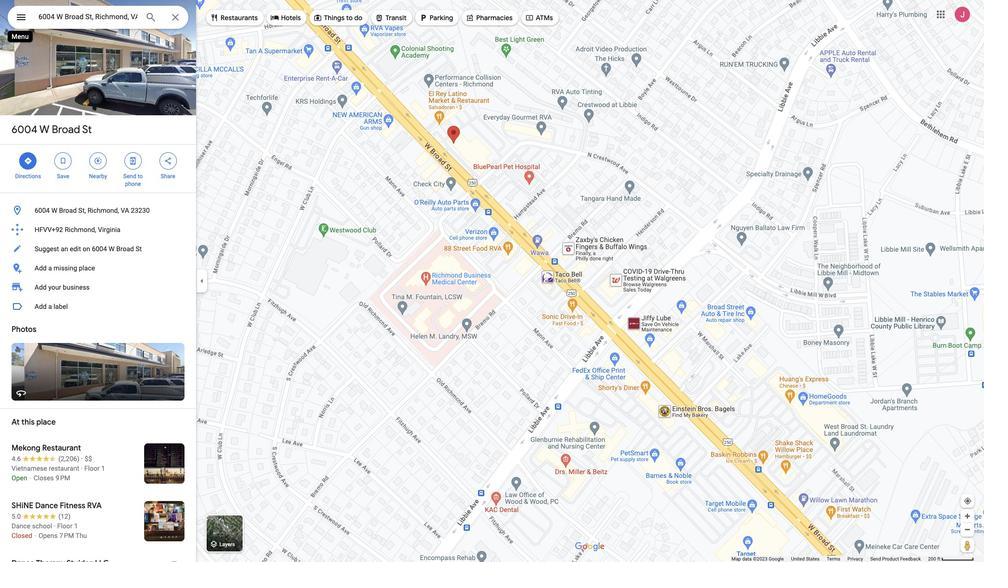 Task type: vqa. For each thing, say whether or not it's contained in the screenshot.
6004 W Broad St, Richmond, VA 23230 FIELD
yes



Task type: describe. For each thing, give the bounding box(es) containing it.

[[15, 11, 27, 24]]


[[24, 156, 32, 166]]

an
[[61, 245, 68, 253]]

 button
[[8, 6, 35, 31]]

0 vertical spatial dance
[[35, 501, 58, 511]]

thu
[[76, 532, 87, 540]]

product
[[883, 557, 899, 562]]

200 ft
[[928, 557, 941, 562]]

directions
[[15, 173, 41, 180]]

(2,206)
[[58, 455, 79, 463]]

richmond, inside button
[[65, 226, 96, 234]]

send for send product feedback
[[871, 557, 881, 562]]


[[94, 156, 102, 166]]

mekong
[[12, 444, 40, 453]]


[[375, 12, 384, 23]]

dance inside dance school · floor 1 closed ⋅ opens 7 pm thu
[[12, 523, 30, 530]]

to inside send to phone
[[138, 173, 143, 180]]

map
[[732, 557, 741, 562]]

200
[[928, 557, 937, 562]]

place inside 'button'
[[79, 264, 95, 272]]

 atms
[[525, 12, 553, 23]]

virginia
[[98, 226, 121, 234]]

add a label button
[[0, 297, 196, 316]]


[[129, 156, 137, 166]]

closes
[[34, 474, 54, 482]]

hfvv+92 richmond, virginia button
[[0, 220, 196, 239]]

transit
[[386, 13, 407, 22]]

w for 6004 w broad st
[[39, 123, 49, 137]]

9 pm
[[56, 474, 70, 482]]

 parking
[[419, 12, 453, 23]]

add your business link
[[0, 278, 196, 297]]

6004 w broad st, richmond, va 23230
[[35, 207, 150, 214]]

· $$
[[81, 455, 92, 463]]

opens
[[39, 532, 58, 540]]

suggest
[[35, 245, 59, 253]]

atms
[[536, 13, 553, 22]]

send product feedback
[[871, 557, 921, 562]]

add for add your business
[[35, 284, 47, 291]]

st inside button
[[136, 245, 142, 253]]

6004 w broad st, richmond, va 23230 button
[[0, 201, 196, 220]]

google account: james peterson  
(james.peterson1902@gmail.com) image
[[955, 7, 971, 22]]

show street view coverage image
[[961, 538, 975, 553]]

missing
[[54, 264, 77, 272]]

 things to do
[[313, 12, 363, 23]]

fitness
[[60, 501, 85, 511]]

23230
[[131, 207, 150, 214]]

suggest an edit on 6004 w broad st
[[35, 245, 142, 253]]

6004 inside button
[[92, 245, 107, 253]]

privacy
[[848, 557, 863, 562]]


[[466, 12, 474, 23]]

a for missing
[[48, 264, 52, 272]]

©2023
[[753, 557, 768, 562]]

your
[[48, 284, 61, 291]]

zoom in image
[[964, 513, 971, 520]]

closed
[[12, 532, 32, 540]]

add a label
[[35, 303, 68, 311]]

parking
[[430, 13, 453, 22]]

va
[[121, 207, 129, 214]]

broad for st,
[[59, 207, 77, 214]]

5.0
[[12, 513, 21, 521]]

$$
[[85, 455, 92, 463]]

at this place
[[12, 418, 56, 427]]

st,
[[78, 207, 86, 214]]

broad for st
[[52, 123, 80, 137]]

mekong restaurant
[[12, 444, 81, 453]]

layers
[[220, 542, 235, 548]]

0 horizontal spatial st
[[82, 123, 92, 137]]

united states button
[[791, 556, 820, 562]]

send product feedback button
[[871, 556, 921, 562]]

price: moderate image
[[85, 455, 92, 463]]

1 for dance
[[74, 523, 78, 530]]

shine
[[12, 501, 33, 511]]

states
[[806, 557, 820, 562]]

restaurants
[[221, 13, 258, 22]]

⋅ for shine
[[34, 532, 37, 540]]

floor for dance
[[57, 523, 72, 530]]

google
[[769, 557, 784, 562]]

 restaurants
[[210, 12, 258, 23]]

nearby
[[89, 173, 107, 180]]

business
[[63, 284, 90, 291]]


[[525, 12, 534, 23]]

google maps element
[[0, 0, 984, 562]]



Task type: locate. For each thing, give the bounding box(es) containing it.
send
[[123, 173, 136, 180], [871, 557, 881, 562]]

richmond, down st, at left top
[[65, 226, 96, 234]]

1 vertical spatial place
[[36, 418, 56, 427]]

⋅ inside vietnamese restaurant · floor 1 open ⋅ closes 9 pm
[[29, 474, 32, 482]]

1 vertical spatial richmond,
[[65, 226, 96, 234]]

1 vertical spatial 1
[[74, 523, 78, 530]]

floor inside vietnamese restaurant · floor 1 open ⋅ closes 9 pm
[[84, 465, 100, 473]]

0 vertical spatial a
[[48, 264, 52, 272]]

200 ft button
[[928, 557, 974, 562]]

floor down $$
[[84, 465, 100, 473]]

st
[[82, 123, 92, 137], [136, 245, 142, 253]]

⋅ for mekong
[[29, 474, 32, 482]]

st down 23230
[[136, 245, 142, 253]]

share
[[161, 173, 175, 180]]

1 horizontal spatial send
[[871, 557, 881, 562]]

add left label
[[35, 303, 47, 311]]

to
[[346, 13, 353, 22], [138, 173, 143, 180]]

add for add a label
[[35, 303, 47, 311]]

edit
[[70, 245, 81, 253]]

⋅ inside dance school · floor 1 closed ⋅ opens 7 pm thu
[[34, 532, 37, 540]]


[[59, 156, 67, 166]]

broad up 
[[52, 123, 80, 137]]

1 vertical spatial dance
[[12, 523, 30, 530]]

united
[[791, 557, 805, 562]]


[[210, 12, 219, 23]]

7 pm
[[59, 532, 74, 540]]


[[313, 12, 322, 23]]

footer inside google maps 'element'
[[732, 556, 928, 562]]

6004 for 6004 w broad st
[[12, 123, 37, 137]]

1 vertical spatial ⋅
[[34, 532, 37, 540]]

0 vertical spatial send
[[123, 173, 136, 180]]

1 horizontal spatial floor
[[84, 465, 100, 473]]

this
[[21, 418, 35, 427]]

a inside 'button'
[[48, 264, 52, 272]]

1 vertical spatial st
[[136, 245, 142, 253]]

0 vertical spatial st
[[82, 123, 92, 137]]

dance up closed
[[12, 523, 30, 530]]

1 vertical spatial add
[[35, 284, 47, 291]]

6004 w broad st main content
[[0, 0, 196, 562]]

label
[[54, 303, 68, 311]]

map data ©2023 google
[[732, 557, 784, 562]]

footer
[[732, 556, 928, 562]]

2 vertical spatial ·
[[54, 523, 56, 530]]

0 vertical spatial ⋅
[[29, 474, 32, 482]]

collapse side panel image
[[197, 276, 207, 286]]

2 a from the top
[[48, 303, 52, 311]]

1 vertical spatial w
[[51, 207, 57, 214]]

things
[[324, 13, 345, 22]]

add a missing place button
[[0, 259, 196, 278]]

do
[[354, 13, 363, 22]]

data
[[743, 557, 752, 562]]

1 vertical spatial 6004
[[35, 207, 50, 214]]

floor for restaurant
[[84, 465, 100, 473]]

· inside vietnamese restaurant · floor 1 open ⋅ closes 9 pm
[[81, 465, 83, 473]]

w
[[39, 123, 49, 137], [51, 207, 57, 214], [109, 245, 115, 253]]

place right this
[[36, 418, 56, 427]]

at
[[12, 418, 20, 427]]

0 vertical spatial w
[[39, 123, 49, 137]]

· for shine dance fitness rva
[[54, 523, 56, 530]]

0 vertical spatial to
[[346, 13, 353, 22]]

· inside dance school · floor 1 closed ⋅ opens 7 pm thu
[[54, 523, 56, 530]]

to up 'phone'
[[138, 173, 143, 180]]

1 up thu
[[74, 523, 78, 530]]

w inside suggest an edit on 6004 w broad st button
[[109, 245, 115, 253]]

dance school · floor 1 closed ⋅ opens 7 pm thu
[[12, 523, 87, 540]]

 search field
[[8, 6, 188, 31]]

6004 W Broad St, Richmond, VA 23230 field
[[8, 6, 188, 29]]

st up actions for 6004 w broad st region
[[82, 123, 92, 137]]

terms
[[827, 557, 841, 562]]

save
[[57, 173, 69, 180]]

1
[[101, 465, 105, 473], [74, 523, 78, 530]]

0 vertical spatial richmond,
[[88, 207, 119, 214]]

· left "price: moderate" 'icon'
[[81, 455, 83, 463]]

actions for 6004 w broad st region
[[0, 145, 196, 193]]

add left your at the bottom
[[35, 284, 47, 291]]

send to phone
[[123, 173, 143, 187]]

school
[[32, 523, 52, 530]]

hfvv+92
[[35, 226, 63, 234]]

1 horizontal spatial st
[[136, 245, 142, 253]]

floor down the (12)
[[57, 523, 72, 530]]

add your business
[[35, 284, 90, 291]]

0 horizontal spatial floor
[[57, 523, 72, 530]]

0 horizontal spatial 1
[[74, 523, 78, 530]]

3 add from the top
[[35, 303, 47, 311]]

to inside the  things to do
[[346, 13, 353, 22]]

4.6
[[12, 455, 21, 463]]

to left do on the top
[[346, 13, 353, 22]]

broad down virginia
[[116, 245, 134, 253]]

1 vertical spatial ·
[[81, 465, 83, 473]]

None field
[[38, 11, 137, 23]]

⋅
[[29, 474, 32, 482], [34, 532, 37, 540]]

⋅ down the "school"
[[34, 532, 37, 540]]

· up opens
[[54, 523, 56, 530]]

united states
[[791, 557, 820, 562]]

1 vertical spatial floor
[[57, 523, 72, 530]]

0 horizontal spatial dance
[[12, 523, 30, 530]]

6004 up 'hfvv+92'
[[35, 207, 50, 214]]

 hotels
[[270, 12, 301, 23]]

send inside button
[[871, 557, 881, 562]]

hotels
[[281, 13, 301, 22]]

· for mekong restaurant
[[81, 465, 83, 473]]

0 horizontal spatial to
[[138, 173, 143, 180]]

1 inside dance school · floor 1 closed ⋅ opens 7 pm thu
[[74, 523, 78, 530]]

richmond, inside 'button'
[[88, 207, 119, 214]]

1 horizontal spatial place
[[79, 264, 95, 272]]

a
[[48, 264, 52, 272], [48, 303, 52, 311]]

terms button
[[827, 556, 841, 562]]

5.0 stars 12 reviews image
[[12, 512, 71, 522]]

restaurant
[[49, 465, 79, 473]]

broad
[[52, 123, 80, 137], [59, 207, 77, 214], [116, 245, 134, 253]]

6004 up 
[[12, 123, 37, 137]]

1 for restaurant
[[101, 465, 105, 473]]

1 vertical spatial a
[[48, 303, 52, 311]]

dance up 5.0 stars 12 reviews image
[[35, 501, 58, 511]]

6004 inside 'button'
[[35, 207, 50, 214]]

add down suggest
[[35, 264, 47, 272]]

1 vertical spatial send
[[871, 557, 881, 562]]

add inside 'button'
[[35, 264, 47, 272]]

0 vertical spatial place
[[79, 264, 95, 272]]

2 horizontal spatial w
[[109, 245, 115, 253]]

richmond,
[[88, 207, 119, 214], [65, 226, 96, 234]]

on
[[83, 245, 90, 253]]

privacy button
[[848, 556, 863, 562]]

0 horizontal spatial w
[[39, 123, 49, 137]]

vietnamese
[[12, 465, 47, 473]]

photos
[[12, 325, 36, 335]]

broad inside 'button'
[[59, 207, 77, 214]]

add for add a missing place
[[35, 264, 47, 272]]

6004
[[12, 123, 37, 137], [35, 207, 50, 214], [92, 245, 107, 253]]


[[419, 12, 428, 23]]

a inside button
[[48, 303, 52, 311]]

suggest an edit on 6004 w broad st button
[[0, 239, 196, 259]]

1 vertical spatial to
[[138, 173, 143, 180]]

hfvv+92 richmond, virginia
[[35, 226, 121, 234]]

broad inside button
[[116, 245, 134, 253]]

none field inside 6004 w broad st, richmond, va 23230 field
[[38, 11, 137, 23]]

richmond, up hfvv+92 richmond, virginia button
[[88, 207, 119, 214]]

feedback
[[901, 557, 921, 562]]

1 vertical spatial broad
[[59, 207, 77, 214]]

1 horizontal spatial ⋅
[[34, 532, 37, 540]]


[[164, 156, 172, 166]]

zoom out image
[[964, 526, 971, 534]]

floor inside dance school · floor 1 closed ⋅ opens 7 pm thu
[[57, 523, 72, 530]]

0 vertical spatial add
[[35, 264, 47, 272]]

phone
[[125, 181, 141, 187]]

0 vertical spatial 6004
[[12, 123, 37, 137]]

4.6 stars 2,206 reviews image
[[12, 454, 79, 464]]

w for 6004 w broad st, richmond, va 23230
[[51, 207, 57, 214]]

0 vertical spatial 1
[[101, 465, 105, 473]]

send for send to phone
[[123, 173, 136, 180]]

dance
[[35, 501, 58, 511], [12, 523, 30, 530]]

2 vertical spatial add
[[35, 303, 47, 311]]

send inside send to phone
[[123, 173, 136, 180]]

place down on
[[79, 264, 95, 272]]

add inside button
[[35, 303, 47, 311]]

1 add from the top
[[35, 264, 47, 272]]

vietnamese restaurant · floor 1 open ⋅ closes 9 pm
[[12, 465, 105, 482]]

restaurant
[[42, 444, 81, 453]]

· down · $$
[[81, 465, 83, 473]]

6004 right on
[[92, 245, 107, 253]]

2 vertical spatial 6004
[[92, 245, 107, 253]]

ft
[[938, 557, 941, 562]]

send up 'phone'
[[123, 173, 136, 180]]

6004 w broad st
[[12, 123, 92, 137]]

0 vertical spatial floor
[[84, 465, 100, 473]]

1 a from the top
[[48, 264, 52, 272]]

2 add from the top
[[35, 284, 47, 291]]

broad left st, at left top
[[59, 207, 77, 214]]

6004 for 6004 w broad st, richmond, va 23230
[[35, 207, 50, 214]]

send left product
[[871, 557, 881, 562]]

floor
[[84, 465, 100, 473], [57, 523, 72, 530]]

 transit
[[375, 12, 407, 23]]

(12)
[[58, 513, 71, 521]]

1 horizontal spatial to
[[346, 13, 353, 22]]

open
[[12, 474, 27, 482]]

0 horizontal spatial place
[[36, 418, 56, 427]]

1 horizontal spatial w
[[51, 207, 57, 214]]


[[270, 12, 279, 23]]

1 inside vietnamese restaurant · floor 1 open ⋅ closes 9 pm
[[101, 465, 105, 473]]

add a missing place
[[35, 264, 95, 272]]

pharmacies
[[476, 13, 513, 22]]

add
[[35, 264, 47, 272], [35, 284, 47, 291], [35, 303, 47, 311]]

1 horizontal spatial dance
[[35, 501, 58, 511]]

2 vertical spatial w
[[109, 245, 115, 253]]

w inside 6004 w broad st, richmond, va 23230 'button'
[[51, 207, 57, 214]]

 pharmacies
[[466, 12, 513, 23]]

0 vertical spatial broad
[[52, 123, 80, 137]]

2 vertical spatial broad
[[116, 245, 134, 253]]

show your location image
[[964, 497, 972, 506]]

0 vertical spatial ·
[[81, 455, 83, 463]]

a for label
[[48, 303, 52, 311]]

0 horizontal spatial send
[[123, 173, 136, 180]]

0 horizontal spatial ⋅
[[29, 474, 32, 482]]

footer containing map data ©2023 google
[[732, 556, 928, 562]]

shine dance fitness rva
[[12, 501, 102, 511]]

1 up rva
[[101, 465, 105, 473]]

⋅ down vietnamese on the left bottom
[[29, 474, 32, 482]]

a left label
[[48, 303, 52, 311]]

a left the missing
[[48, 264, 52, 272]]

1 horizontal spatial 1
[[101, 465, 105, 473]]



